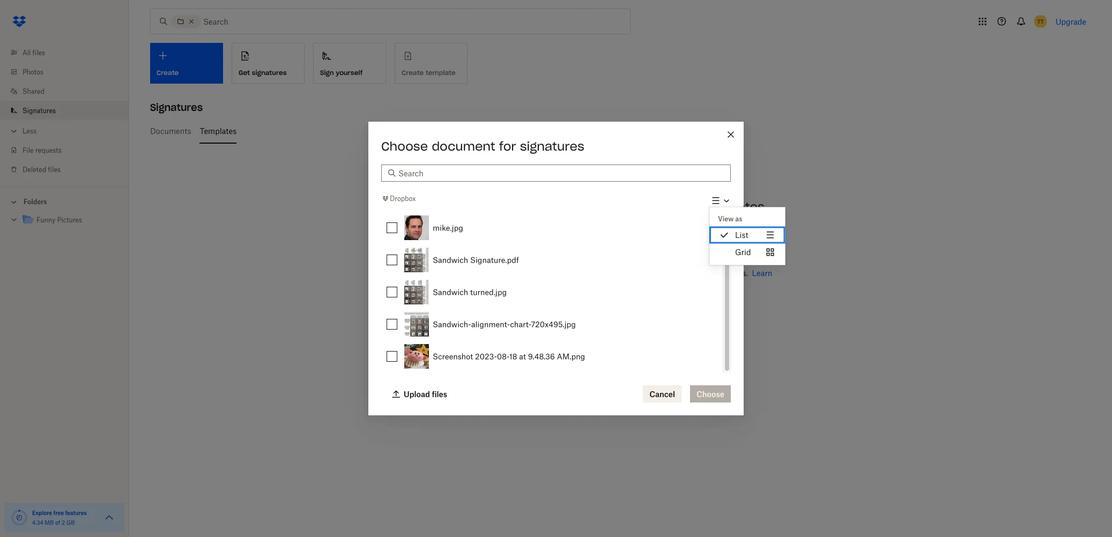 Task type: locate. For each thing, give the bounding box(es) containing it.
save
[[608, 200, 637, 215]]

explore
[[32, 510, 52, 517]]

with up once,
[[673, 200, 699, 215]]

documents
[[150, 126, 191, 135]]

0 horizontal spatial as
[[736, 215, 743, 223]]

funny pictures link
[[21, 213, 120, 228]]

1 vertical spatial as
[[743, 225, 751, 234]]

as
[[736, 215, 743, 223], [743, 225, 751, 234]]

templates up more at the right
[[623, 269, 658, 278]]

1 vertical spatial dropbox
[[678, 269, 708, 278]]

it right get
[[695, 236, 700, 245]]

1 vertical spatial with
[[661, 269, 676, 278]]

dropbox inside choose document for signatures dialog
[[390, 195, 416, 203]]

files inside deleted files link
[[48, 166, 61, 174]]

list containing all files
[[0, 36, 129, 187]]

in
[[749, 236, 756, 245]]

row group containing mike.jpg
[[381, 148, 723, 373]]

deleted files link
[[9, 160, 129, 179]]

quota usage element
[[11, 510, 28, 527]]

save time with templates
[[608, 200, 765, 215]]

1 horizontal spatial signatures
[[150, 101, 203, 113]]

1 vertical spatial get
[[608, 269, 621, 278]]

0 horizontal spatial a
[[635, 225, 640, 234]]

templates
[[703, 200, 765, 215], [623, 269, 658, 278]]

sandwich up sandwich-
[[433, 288, 468, 297]]

1 horizontal spatial it
[[736, 225, 741, 234]]

it
[[736, 225, 741, 234], [695, 236, 700, 245]]

files right deleted
[[48, 166, 61, 174]]

of
[[55, 520, 60, 526]]

gb
[[66, 520, 75, 526]]

with for templates
[[661, 269, 676, 278]]

dropbox down format a document once, then save it as a template so you can get it signed again in the future.
[[678, 269, 708, 278]]

all
[[23, 49, 31, 57]]

0 horizontal spatial signatures
[[23, 107, 56, 115]]

1 vertical spatial document
[[642, 225, 678, 234]]

row group inside choose document for signatures dialog
[[381, 148, 723, 373]]

features
[[65, 510, 87, 517]]

a right format
[[635, 225, 640, 234]]

0 vertical spatial as
[[736, 215, 743, 223]]

dropbox
[[390, 195, 416, 203], [678, 269, 708, 278]]

grid radio item
[[710, 244, 786, 261]]

1 horizontal spatial get
[[608, 269, 621, 278]]

1 horizontal spatial as
[[743, 225, 751, 234]]

folders button
[[0, 194, 129, 210]]

18
[[510, 352, 517, 361]]

get inside button
[[239, 69, 250, 77]]

with down can at the right
[[661, 269, 676, 278]]

as up "in"
[[743, 225, 751, 234]]

files
[[32, 49, 45, 57], [48, 166, 61, 174]]

file requests
[[23, 146, 62, 154]]

1 horizontal spatial files
[[48, 166, 61, 174]]

0 vertical spatial dropbox
[[390, 195, 416, 203]]

documents tab
[[150, 118, 191, 144]]

sandwich-alignment-chart-720x495.jpg
[[433, 320, 576, 329]]

a up "in"
[[753, 225, 757, 234]]

signature.pdf
[[470, 256, 519, 265]]

future.
[[608, 248, 631, 257]]

1 horizontal spatial signatures
[[520, 139, 585, 154]]

get templates with dropbox essentials.
[[608, 269, 748, 278]]

funny
[[36, 216, 55, 224]]

0 vertical spatial get
[[239, 69, 250, 77]]

at
[[519, 352, 526, 361]]

tab list
[[150, 118, 1091, 144]]

turned.jpg
[[470, 288, 507, 297]]

choose
[[381, 139, 428, 154]]

so
[[642, 236, 650, 245]]

0 horizontal spatial document
[[432, 139, 496, 154]]

signatures down 'shared' on the left top
[[23, 107, 56, 115]]

Search text field
[[399, 167, 725, 179]]

9.48.36
[[528, 352, 555, 361]]

sign
[[320, 69, 334, 77]]

screenshot 2023-08-18 at 9.48.36 am.png button
[[401, 341, 723, 373]]

dropbox down choose
[[390, 195, 416, 203]]

mb
[[45, 520, 54, 526]]

signatures
[[252, 69, 287, 77], [520, 139, 585, 154]]

2
[[62, 520, 65, 526]]

alignment-
[[472, 320, 510, 329]]

can
[[666, 236, 679, 245]]

1 horizontal spatial dropbox
[[678, 269, 708, 278]]

sandwich-alignment-chart-720x495.jpg button
[[401, 309, 723, 341]]

sandwich inside sandwich turned.jpg button
[[433, 288, 468, 297]]

0 vertical spatial document
[[432, 139, 496, 154]]

1 horizontal spatial templates
[[703, 200, 765, 215]]

1 vertical spatial sandwich
[[433, 288, 468, 297]]

1 sandwich from the top
[[433, 256, 468, 265]]

document up you
[[642, 225, 678, 234]]

shared
[[23, 87, 45, 95]]

0 vertical spatial with
[[673, 200, 699, 215]]

1 vertical spatial signatures
[[520, 139, 585, 154]]

0 horizontal spatial files
[[32, 49, 45, 57]]

dropbox image
[[9, 11, 30, 32]]

0 horizontal spatial it
[[695, 236, 700, 245]]

files right all
[[32, 49, 45, 57]]

sandwich turned.jpg button
[[401, 276, 723, 309]]

list radio item
[[710, 227, 786, 244]]

signatures up documents at left top
[[150, 101, 203, 113]]

document
[[432, 139, 496, 154], [642, 225, 678, 234]]

view
[[718, 215, 734, 223]]

sign yourself button
[[313, 43, 386, 84]]

0 horizontal spatial dropbox
[[390, 195, 416, 203]]

for
[[499, 139, 517, 154]]

1 vertical spatial it
[[695, 236, 700, 245]]

sandwich inside 'sandwich signature.pdf' button
[[433, 256, 468, 265]]

all files link
[[9, 43, 129, 62]]

dropbox link
[[381, 193, 416, 204]]

files inside all files link
[[32, 49, 45, 57]]

list
[[0, 36, 129, 187]]

0 horizontal spatial templates
[[623, 269, 658, 278]]

essentials.
[[710, 269, 748, 278]]

screenshot 2023-08-18 at 9.48.36 am.png
[[433, 352, 585, 361]]

template
[[608, 236, 640, 245]]

0 horizontal spatial signatures
[[252, 69, 287, 77]]

templates up 'view as'
[[703, 200, 765, 215]]

folders
[[24, 198, 47, 206]]

1 horizontal spatial a
[[753, 225, 757, 234]]

row group
[[381, 148, 723, 373]]

sandwich
[[433, 256, 468, 265], [433, 288, 468, 297]]

list
[[736, 231, 749, 240]]

sign yourself
[[320, 69, 363, 77]]

a
[[635, 225, 640, 234], [753, 225, 757, 234]]

templates
[[200, 126, 237, 135]]

signatures list item
[[0, 101, 129, 120]]

1 horizontal spatial document
[[642, 225, 678, 234]]

again
[[727, 236, 747, 245]]

get
[[239, 69, 250, 77], [608, 269, 621, 278]]

am.png
[[557, 352, 585, 361]]

0 vertical spatial files
[[32, 49, 45, 57]]

mike.jpg
[[433, 224, 463, 233]]

files for deleted files
[[48, 166, 61, 174]]

sandwich down mike.jpg
[[433, 256, 468, 265]]

as right view
[[736, 215, 743, 223]]

format a document once, then save it as a template so you can get it signed again in the future.
[[608, 225, 769, 257]]

0 vertical spatial signatures
[[252, 69, 287, 77]]

document left for at left
[[432, 139, 496, 154]]

the
[[758, 236, 769, 245]]

None field
[[0, 0, 79, 12]]

signatures
[[150, 101, 203, 113], [23, 107, 56, 115]]

2 sandwich from the top
[[433, 288, 468, 297]]

learn more link
[[608, 269, 773, 289]]

1 a from the left
[[635, 225, 640, 234]]

0 vertical spatial sandwich
[[433, 256, 468, 265]]

it up again
[[736, 225, 741, 234]]

pictures
[[57, 216, 82, 224]]

with
[[673, 200, 699, 215], [661, 269, 676, 278]]

0 horizontal spatial get
[[239, 69, 250, 77]]

1 vertical spatial files
[[48, 166, 61, 174]]



Task type: vqa. For each thing, say whether or not it's contained in the screenshot.
THE SHARE to the right
no



Task type: describe. For each thing, give the bounding box(es) containing it.
time
[[641, 200, 669, 215]]

08-
[[497, 352, 510, 361]]

0 vertical spatial it
[[736, 225, 741, 234]]

photos link
[[9, 62, 129, 82]]

0 vertical spatial templates
[[703, 200, 765, 215]]

once,
[[680, 225, 698, 234]]

shared link
[[9, 82, 129, 101]]

sandwich turned.jpg
[[433, 288, 507, 297]]

sandwich for sandwich turned.jpg
[[433, 288, 468, 297]]

files for all files
[[32, 49, 45, 57]]

deleted files
[[23, 166, 61, 174]]

deleted
[[23, 166, 46, 174]]

get signatures button
[[232, 43, 305, 84]]

signatures inside choose document for signatures dialog
[[520, 139, 585, 154]]

signatures inside get signatures button
[[252, 69, 287, 77]]

upgrade link
[[1056, 17, 1087, 26]]

mike.jpg button
[[401, 212, 723, 244]]

get for get templates with dropbox essentials.
[[608, 269, 621, 278]]

you
[[652, 236, 664, 245]]

format
[[608, 225, 633, 234]]

as inside choose document for signatures dialog
[[736, 215, 743, 223]]

with for time
[[673, 200, 699, 215]]

learn
[[752, 269, 773, 278]]

grid
[[736, 248, 751, 257]]

720x495.jpg
[[531, 320, 576, 329]]

screenshot
[[433, 352, 473, 361]]

signed
[[702, 236, 725, 245]]

sandwich for sandwich signature.pdf
[[433, 256, 468, 265]]

file requests link
[[9, 141, 129, 160]]

less image
[[9, 126, 19, 137]]

sandwich signature.pdf button
[[401, 244, 723, 276]]

then
[[700, 225, 716, 234]]

free
[[53, 510, 64, 517]]

all files
[[23, 49, 45, 57]]

funny pictures
[[36, 216, 82, 224]]

get for get signatures
[[239, 69, 250, 77]]

document inside dialog
[[432, 139, 496, 154]]

learn more
[[608, 269, 773, 289]]

choose document for signatures
[[381, 139, 585, 154]]

view as
[[718, 215, 743, 223]]

4.34
[[32, 520, 43, 526]]

chart-
[[510, 320, 531, 329]]

photos
[[23, 68, 43, 76]]

sandwich-
[[433, 320, 472, 329]]

save
[[718, 225, 734, 234]]

get
[[681, 236, 693, 245]]

explore free features 4.34 mb of 2 gb
[[32, 510, 87, 526]]

more
[[608, 280, 626, 289]]

get signatures
[[239, 69, 287, 77]]

document inside format a document once, then save it as a template so you can get it signed again in the future.
[[642, 225, 678, 234]]

signatures inside list item
[[23, 107, 56, 115]]

signatures link
[[9, 101, 129, 120]]

yourself
[[336, 69, 363, 77]]

tab list containing documents
[[150, 118, 1091, 144]]

templates tab
[[200, 118, 237, 144]]

requests
[[35, 146, 62, 154]]

as inside format a document once, then save it as a template so you can get it signed again in the future.
[[743, 225, 751, 234]]

2 a from the left
[[753, 225, 757, 234]]

sandwich signature.pdf
[[433, 256, 519, 265]]

file
[[23, 146, 34, 154]]

less
[[23, 127, 37, 135]]

upgrade
[[1056, 17, 1087, 26]]

1 vertical spatial templates
[[623, 269, 658, 278]]

choose document for signatures dialog
[[369, 122, 786, 416]]

2023-
[[475, 352, 497, 361]]



